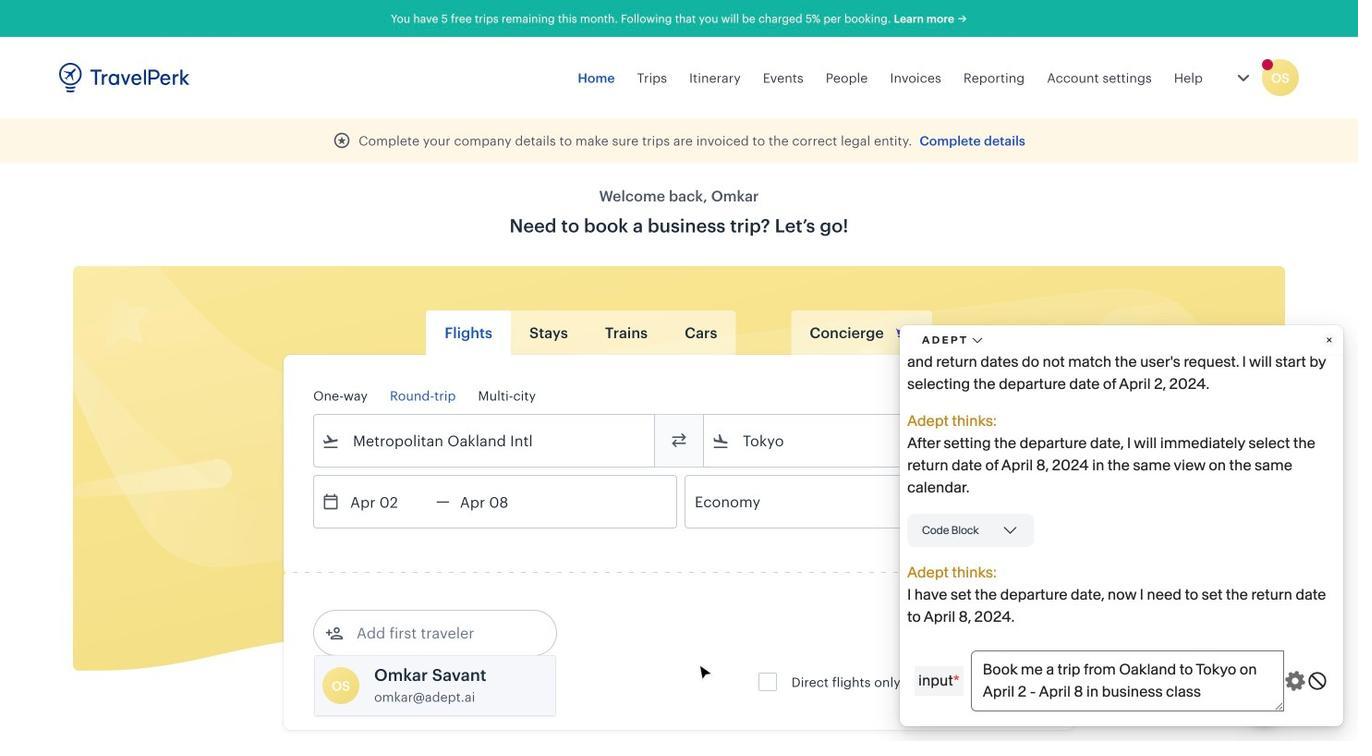 Task type: describe. For each thing, give the bounding box(es) containing it.
Add first traveler search field
[[344, 618, 536, 648]]

Return text field
[[450, 476, 546, 528]]

To search field
[[730, 426, 1021, 456]]



Task type: vqa. For each thing, say whether or not it's contained in the screenshot.
'Return' text box
yes



Task type: locate. For each thing, give the bounding box(es) containing it.
From search field
[[340, 426, 630, 456]]

Depart text field
[[340, 476, 436, 528]]



